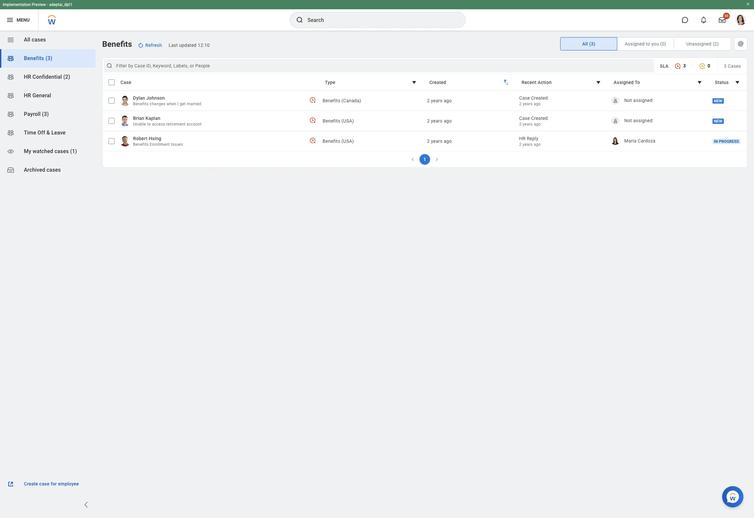 Task type: describe. For each thing, give the bounding box(es) containing it.
time to first response - overdue image
[[310, 117, 316, 123]]

employee
[[58, 481, 79, 487]]

inbox image
[[7, 166, 15, 174]]

contact card matrix manager image for hr general
[[7, 92, 15, 100]]

1 vertical spatial cases
[[55, 148, 69, 154]]

time to resolve - overdue image for benefits (usa)
[[310, 137, 316, 144]]

johnson
[[146, 95, 165, 101]]

when
[[167, 102, 177, 106]]

search image
[[296, 16, 304, 24]]

new for benefits (usa)
[[714, 119, 723, 124]]

caret down image for assigned
[[696, 78, 704, 86]]

created button
[[425, 76, 515, 89]]

create case for employee link
[[7, 480, 89, 488]]

chevron right small image
[[434, 156, 440, 163]]

all cases link
[[0, 31, 96, 49]]

progress
[[719, 139, 740, 144]]

visible image
[[7, 147, 15, 155]]

assigned to you (0) button
[[618, 38, 674, 50]]

menu
[[17, 17, 30, 22]]

(1)
[[70, 148, 77, 154]]

dylan
[[133, 95, 145, 101]]

(usa) for case created
[[342, 118, 354, 124]]

off
[[38, 130, 45, 136]]

to inside "brian kaplan unable to access retirement account"
[[147, 122, 151, 127]]

updated
[[179, 43, 197, 48]]

assigned for benefits (canada)
[[634, 98, 653, 103]]

menu banner
[[0, 0, 755, 31]]

assigned to button
[[610, 76, 708, 89]]

payroll (3) link
[[0, 105, 96, 124]]

benefits (canada)
[[323, 98, 361, 103]]

benefits inside dylan johnson benefits changes when i get married.
[[133, 102, 149, 106]]

payroll
[[24, 111, 41, 117]]

grid view image
[[7, 36, 15, 44]]

all (3) tab panel
[[102, 57, 748, 168]]

archived cases
[[24, 167, 61, 173]]

my watched cases (1)
[[24, 148, 77, 154]]

assigned for assigned to you (0)
[[625, 41, 645, 47]]

case created 2 years ago for benefits (canada)
[[520, 95, 548, 106]]

benefits (3)
[[24, 55, 52, 61]]

assigned for assigned to
[[614, 80, 634, 85]]

cases for all cases
[[32, 37, 46, 43]]

all (3)
[[583, 41, 596, 47]]

create case for employee
[[24, 481, 79, 487]]

issues
[[171, 142, 183, 147]]

created for (canada)
[[532, 95, 548, 101]]

benefits (usa) for kaplan
[[323, 118, 354, 124]]

in
[[714, 139, 718, 144]]

cases
[[728, 63, 742, 69]]

confidential
[[32, 74, 62, 80]]

benefits changes when i get married. button
[[133, 101, 203, 107]]

reset image
[[137, 42, 144, 48]]

33 button
[[715, 13, 730, 27]]

refresh
[[145, 43, 162, 48]]

status button
[[711, 76, 746, 89]]

time off & leave link
[[0, 124, 96, 142]]

married.
[[187, 102, 203, 106]]

&
[[47, 130, 50, 136]]

12:10
[[198, 43, 210, 48]]

implementation preview -   adeptai_dpt1
[[3, 2, 72, 7]]

retirement
[[166, 122, 186, 127]]

unassigned (2)
[[687, 41, 719, 47]]

archived cases link
[[0, 161, 96, 179]]

contact card matrix manager image for benefits (3)
[[7, 54, 15, 62]]

get
[[180, 102, 186, 106]]

hr for hr general
[[24, 92, 31, 99]]

ago inside 'hr reply 2 years ago'
[[534, 142, 541, 147]]

at tag mention image
[[737, 40, 745, 48]]

i
[[178, 102, 179, 106]]

case
[[39, 481, 49, 487]]

inbox large image
[[719, 17, 726, 23]]

(3) for benefits (3)
[[45, 55, 52, 61]]

last
[[169, 43, 178, 48]]

all (3) button
[[561, 38, 617, 50]]

created for (usa)
[[532, 116, 548, 121]]

preview
[[32, 2, 46, 7]]

(2) inside button
[[713, 41, 719, 47]]

filter by case id, keyword, labels, or people. type label: to find cases with specific labels applied element
[[104, 59, 655, 72]]

0 vertical spatial case
[[121, 80, 131, 85]]

cases for archived cases
[[47, 167, 61, 173]]

|
[[692, 63, 694, 69]]

(canada)
[[342, 98, 361, 103]]

all for all (3)
[[583, 41, 588, 47]]

1
[[424, 157, 427, 162]]

hr confidential (2) link
[[0, 68, 96, 86]]

benefits inside robert hsing benefits enrollment issues
[[133, 142, 149, 147]]

profile logan mcneil image
[[736, 15, 747, 27]]

case for benefits (canada)
[[520, 95, 530, 101]]

menu button
[[0, 9, 38, 31]]

user image for benefits (canada)
[[613, 98, 618, 103]]

hr general link
[[0, 86, 96, 105]]

case created 2 years ago for benefits (usa)
[[520, 116, 548, 127]]

unable to access retirement account button
[[133, 122, 202, 127]]

sla
[[660, 63, 669, 69]]

hr reply 2 years ago
[[520, 136, 541, 147]]

new for benefits (canada)
[[714, 99, 723, 103]]

sort up image
[[502, 77, 510, 85]]

refresh button
[[135, 40, 166, 50]]

benefits (3) link
[[0, 49, 96, 68]]

you
[[652, 41, 659, 47]]

-
[[47, 2, 48, 7]]

chevron right image
[[82, 501, 90, 509]]

0 button
[[696, 59, 714, 72]]

kaplan
[[146, 116, 161, 121]]

cardoza
[[638, 138, 656, 143]]

Filter by Case ID, Keyword, Labels, or People text field
[[116, 62, 644, 69]]

recent action
[[522, 80, 552, 85]]

brian
[[133, 116, 144, 121]]

leave
[[51, 130, 66, 136]]

create
[[24, 481, 38, 487]]

my watched cases (1) link
[[0, 142, 96, 161]]

archived
[[24, 167, 45, 173]]

search image
[[106, 62, 113, 69]]

clock exclamation image
[[700, 63, 706, 69]]

changes
[[150, 102, 166, 106]]

adeptai_dpt1
[[49, 2, 72, 7]]

sort down image
[[504, 79, 512, 87]]



Task type: locate. For each thing, give the bounding box(es) containing it.
contact card matrix manager image for hr confidential (2)
[[7, 73, 15, 81]]

chevron left small image
[[410, 156, 417, 163]]

all inside "link"
[[24, 37, 30, 43]]

dylan johnson benefits changes when i get married.
[[133, 95, 203, 106]]

1 vertical spatial assigned
[[614, 80, 634, 85]]

0 vertical spatial case created 2 years ago
[[520, 95, 548, 106]]

0 vertical spatial created
[[430, 80, 447, 85]]

(usa)
[[342, 118, 354, 124], [342, 139, 354, 144]]

2 vertical spatial (3)
[[42, 111, 49, 117]]

0 vertical spatial assigned
[[625, 41, 645, 47]]

2 years ago
[[427, 98, 452, 103], [427, 118, 452, 124], [427, 139, 452, 144]]

1 horizontal spatial caret down image
[[595, 78, 603, 86]]

1 vertical spatial 2 years ago
[[427, 118, 452, 124]]

ago
[[444, 98, 452, 103], [534, 102, 541, 106], [444, 118, 452, 124], [534, 122, 541, 127], [444, 139, 452, 144], [534, 142, 541, 147]]

ext link image
[[7, 480, 15, 488]]

contact card matrix manager image down grid view image on the top left
[[7, 54, 15, 62]]

assigned left the 'you' at the right top of the page
[[625, 41, 645, 47]]

0 vertical spatial not
[[625, 98, 633, 103]]

0 horizontal spatial all
[[24, 37, 30, 43]]

3 inside button
[[684, 63, 686, 68]]

new down status
[[714, 99, 723, 103]]

1 vertical spatial created
[[532, 95, 548, 101]]

2 vertical spatial case
[[520, 116, 530, 121]]

(3) for all (3)
[[590, 41, 596, 47]]

time to resolve - overdue element for benefits (usa)
[[310, 137, 316, 144]]

not
[[625, 98, 633, 103], [625, 118, 633, 123]]

contact card matrix manager image
[[7, 54, 15, 62], [7, 92, 15, 100]]

contact card matrix manager image for payroll (3)
[[7, 110, 15, 118]]

3 for 3 cases
[[724, 63, 727, 69]]

created
[[430, 80, 447, 85], [532, 95, 548, 101], [532, 116, 548, 121]]

0 vertical spatial hr
[[24, 74, 31, 80]]

1 vertical spatial to
[[147, 122, 151, 127]]

time to resolve - overdue element up time to first response - overdue element
[[310, 96, 316, 103]]

3 cases
[[724, 63, 742, 69]]

3
[[684, 63, 686, 68], [724, 63, 727, 69]]

2 horizontal spatial caret down image
[[696, 78, 704, 86]]

1 benefits (usa) from the top
[[323, 118, 354, 124]]

(2) right unassigned at the right of page
[[713, 41, 719, 47]]

action
[[538, 80, 552, 85]]

assigned for benefits (usa)
[[634, 118, 653, 123]]

for
[[51, 481, 57, 487]]

2 not assigned from the top
[[625, 118, 653, 123]]

robert
[[133, 136, 148, 141]]

not up 'maria'
[[625, 118, 633, 123]]

1 vertical spatial case created 2 years ago
[[520, 116, 548, 127]]

contact card matrix manager image inside payroll (3) link
[[7, 110, 15, 118]]

assigned
[[625, 41, 645, 47], [614, 80, 634, 85]]

0 vertical spatial assigned
[[634, 98, 653, 103]]

to down kaplan
[[147, 122, 151, 127]]

time off & leave
[[24, 130, 66, 136]]

0 vertical spatial 2 years ago
[[427, 98, 452, 103]]

caret down image inside assigned to button
[[696, 78, 704, 86]]

time to resolve - overdue element down time to first response - overdue icon
[[310, 137, 316, 144]]

2 years ago for brian kaplan
[[427, 118, 452, 124]]

brian kaplan unable to access retirement account
[[133, 116, 202, 127]]

2 caret down image from the left
[[595, 78, 603, 86]]

assigned to
[[614, 80, 641, 85]]

(usa) for hr reply
[[342, 139, 354, 144]]

1 vertical spatial time to resolve - overdue image
[[310, 137, 316, 144]]

3 caret down image from the left
[[696, 78, 704, 86]]

2
[[427, 98, 430, 103], [520, 102, 522, 106], [427, 118, 430, 124], [520, 122, 522, 127], [427, 139, 430, 144], [520, 142, 522, 147]]

last updated 12:10
[[169, 43, 210, 48]]

in progress
[[714, 139, 740, 144]]

not assigned up maria cardoza
[[625, 118, 653, 123]]

1 vertical spatial (usa)
[[342, 139, 354, 144]]

all for all cases
[[24, 37, 30, 43]]

0 horizontal spatial to
[[147, 122, 151, 127]]

33
[[725, 14, 729, 18]]

1 (usa) from the top
[[342, 118, 354, 124]]

(2) inside list
[[63, 74, 70, 80]]

cases
[[32, 37, 46, 43], [55, 148, 69, 154], [47, 167, 61, 173]]

recent action button
[[518, 76, 607, 89]]

3 left cases
[[724, 63, 727, 69]]

caret down image
[[410, 78, 418, 86], [595, 78, 603, 86], [696, 78, 704, 86]]

maria
[[625, 138, 637, 143]]

unassigned
[[687, 41, 712, 47]]

access
[[152, 122, 165, 127]]

1 vertical spatial time to resolve - overdue element
[[310, 137, 316, 144]]

hr for hr confidential (2)
[[24, 74, 31, 80]]

1 vertical spatial case
[[520, 95, 530, 101]]

1 vertical spatial contact card matrix manager image
[[7, 92, 15, 100]]

to
[[646, 41, 651, 47], [147, 122, 151, 127]]

Search Workday  search field
[[308, 13, 452, 27]]

1 horizontal spatial (2)
[[713, 41, 719, 47]]

caret down image
[[734, 78, 742, 86]]

0 horizontal spatial (2)
[[63, 74, 70, 80]]

1 new from the top
[[714, 99, 723, 103]]

contact card matrix manager image left the hr general
[[7, 92, 15, 100]]

2 contact card matrix manager image from the top
[[7, 110, 15, 118]]

years inside 'hr reply 2 years ago'
[[523, 142, 533, 147]]

case created 2 years ago
[[520, 95, 548, 106], [520, 116, 548, 127]]

1 vertical spatial new
[[714, 119, 723, 124]]

2 inside 'hr reply 2 years ago'
[[520, 142, 522, 147]]

time to resolve - overdue element for benefits (canada)
[[310, 96, 316, 103]]

hr inside hr confidential (2) link
[[24, 74, 31, 80]]

hsing
[[149, 136, 161, 141]]

2 user image from the top
[[613, 118, 618, 123]]

1 button
[[420, 154, 430, 165]]

clock x image
[[675, 63, 682, 69]]

contact card matrix manager image for time off & leave
[[7, 129, 15, 137]]

1 vertical spatial not assigned
[[625, 118, 653, 123]]

watched
[[33, 148, 53, 154]]

1 vertical spatial hr
[[24, 92, 31, 99]]

0 vertical spatial not assigned
[[625, 98, 653, 103]]

time to resolve - overdue image for benefits (canada)
[[310, 96, 316, 103]]

2 years ago for robert hsing
[[427, 139, 452, 144]]

to
[[635, 80, 641, 85]]

cases up benefits (3)
[[32, 37, 46, 43]]

time to resolve - overdue image up time to first response - overdue element
[[310, 96, 316, 103]]

1 vertical spatial benefits (usa)
[[323, 139, 354, 144]]

2 years ago for dylan johnson
[[427, 98, 452, 103]]

time to resolve - overdue element
[[310, 96, 316, 103], [310, 137, 316, 144]]

not down assigned to on the top right
[[625, 98, 633, 103]]

case created 2 years ago up reply on the top
[[520, 116, 548, 127]]

not assigned down to
[[625, 98, 653, 103]]

hr left reply on the top
[[520, 136, 526, 141]]

hr left 'general' at top left
[[24, 92, 31, 99]]

to inside button
[[646, 41, 651, 47]]

2 new from the top
[[714, 119, 723, 124]]

1 not assigned from the top
[[625, 98, 653, 103]]

contact card matrix manager image inside hr confidential (2) link
[[7, 73, 15, 81]]

1 caret down image from the left
[[410, 78, 418, 86]]

2 not from the top
[[625, 118, 633, 123]]

robert hsing benefits enrollment issues
[[133, 136, 183, 147]]

close environment banner image
[[747, 2, 751, 6]]

2 vertical spatial hr
[[520, 136, 526, 141]]

hr confidential (2)
[[24, 74, 70, 80]]

1 assigned from the top
[[634, 98, 653, 103]]

reply
[[527, 136, 539, 141]]

0 vertical spatial new
[[714, 99, 723, 103]]

user image
[[613, 98, 618, 103], [613, 118, 618, 123]]

1 horizontal spatial all
[[583, 41, 588, 47]]

1 vertical spatial (2)
[[63, 74, 70, 80]]

not for (canada)
[[625, 98, 633, 103]]

0 vertical spatial user image
[[613, 98, 618, 103]]

2 time to resolve - overdue element from the top
[[310, 137, 316, 144]]

hr left confidential
[[24, 74, 31, 80]]

2 vertical spatial 2 years ago
[[427, 139, 452, 144]]

unassigned (2) button
[[675, 38, 731, 50]]

cases inside "link"
[[32, 37, 46, 43]]

1 vertical spatial (3)
[[45, 55, 52, 61]]

type
[[325, 80, 336, 85]]

1 user image from the top
[[613, 98, 618, 103]]

time to first response - overdue element
[[310, 117, 316, 123]]

1 horizontal spatial to
[[646, 41, 651, 47]]

1 contact card matrix manager image from the top
[[7, 73, 15, 81]]

maria cardoza
[[625, 138, 656, 143]]

3 right clock x image
[[684, 63, 686, 68]]

tab list
[[561, 37, 748, 50]]

benefits inside list
[[24, 55, 44, 61]]

my
[[24, 148, 31, 154]]

0 vertical spatial time to resolve - overdue element
[[310, 96, 316, 103]]

time
[[24, 130, 36, 136]]

0 vertical spatial contact card matrix manager image
[[7, 73, 15, 81]]

payroll (3)
[[24, 111, 49, 117]]

(2) right confidential
[[63, 74, 70, 80]]

all cases
[[24, 37, 46, 43]]

0 vertical spatial (usa)
[[342, 118, 354, 124]]

assigned left to
[[614, 80, 634, 85]]

not assigned for benefits (canada)
[[625, 98, 653, 103]]

1 case created 2 years ago from the top
[[520, 95, 548, 106]]

all
[[24, 37, 30, 43], [583, 41, 588, 47]]

2 assigned from the top
[[634, 118, 653, 123]]

assigned to you (0)
[[625, 41, 667, 47]]

account
[[187, 122, 202, 127]]

contact card matrix manager image inside time off & leave link
[[7, 129, 15, 137]]

2 contact card matrix manager image from the top
[[7, 92, 15, 100]]

0 horizontal spatial caret down image
[[410, 78, 418, 86]]

hr inside hr general link
[[24, 92, 31, 99]]

caret down image for recent
[[595, 78, 603, 86]]

0 horizontal spatial 3
[[684, 63, 686, 68]]

(0)
[[661, 41, 667, 47]]

status
[[715, 80, 729, 85]]

notifications large image
[[701, 17, 707, 23]]

all inside button
[[583, 41, 588, 47]]

1 time to resolve - overdue image from the top
[[310, 96, 316, 103]]

contact card matrix manager image inside hr general link
[[7, 92, 15, 100]]

assigned down to
[[634, 98, 653, 103]]

years
[[431, 98, 443, 103], [523, 102, 533, 106], [431, 118, 443, 124], [523, 122, 533, 127], [431, 139, 443, 144], [523, 142, 533, 147]]

3 2 years ago from the top
[[427, 139, 452, 144]]

1 vertical spatial contact card matrix manager image
[[7, 110, 15, 118]]

1 3 from the left
[[684, 63, 686, 68]]

caret down image inside type button
[[410, 78, 418, 86]]

2 time to resolve - overdue image from the top
[[310, 137, 316, 144]]

case for benefits (usa)
[[520, 116, 530, 121]]

time to resolve - overdue image
[[310, 96, 316, 103], [310, 137, 316, 144]]

new up in
[[714, 119, 723, 124]]

not assigned
[[625, 98, 653, 103], [625, 118, 653, 123]]

hr inside 'hr reply 2 years ago'
[[520, 136, 526, 141]]

not assigned for benefits (usa)
[[625, 118, 653, 123]]

0
[[708, 63, 711, 68]]

3 button
[[672, 59, 690, 72]]

enrollment
[[150, 142, 170, 147]]

caret down image inside recent action button
[[595, 78, 603, 86]]

assigned inside button
[[625, 41, 645, 47]]

benefits enrollment issues button
[[133, 142, 183, 147]]

tab list containing all (3)
[[561, 37, 748, 50]]

time to resolve - overdue image down time to first response - overdue icon
[[310, 137, 316, 144]]

list containing all cases
[[0, 31, 96, 179]]

user image for benefits (usa)
[[613, 118, 618, 123]]

assigned inside button
[[614, 80, 634, 85]]

cases left "(1)" at the left
[[55, 148, 69, 154]]

type button
[[321, 76, 423, 89]]

case created 2 years ago down recent action
[[520, 95, 548, 106]]

1 time to resolve - overdue element from the top
[[310, 96, 316, 103]]

1 vertical spatial assigned
[[634, 118, 653, 123]]

recent
[[522, 80, 537, 85]]

0 vertical spatial to
[[646, 41, 651, 47]]

1 2 years ago from the top
[[427, 98, 452, 103]]

1 contact card matrix manager image from the top
[[7, 54, 15, 62]]

contact card matrix manager image inside benefits (3) link
[[7, 54, 15, 62]]

unable
[[133, 122, 146, 127]]

(3) inside button
[[590, 41, 596, 47]]

3 contact card matrix manager image from the top
[[7, 129, 15, 137]]

1 vertical spatial not
[[625, 118, 633, 123]]

0 vertical spatial (3)
[[590, 41, 596, 47]]

created inside button
[[430, 80, 447, 85]]

assigned up maria cardoza
[[634, 118, 653, 123]]

new
[[714, 99, 723, 103], [714, 119, 723, 124]]

1 not from the top
[[625, 98, 633, 103]]

3 for 3
[[684, 63, 686, 68]]

0 vertical spatial benefits (usa)
[[323, 118, 354, 124]]

(2)
[[713, 41, 719, 47], [63, 74, 70, 80]]

2 case created 2 years ago from the top
[[520, 116, 548, 127]]

0 vertical spatial contact card matrix manager image
[[7, 54, 15, 62]]

1 vertical spatial user image
[[613, 118, 618, 123]]

2 3 from the left
[[724, 63, 727, 69]]

0 vertical spatial cases
[[32, 37, 46, 43]]

cases down the my watched cases (1)
[[47, 167, 61, 173]]

2 vertical spatial created
[[532, 116, 548, 121]]

2 benefits (usa) from the top
[[323, 139, 354, 144]]

2 2 years ago from the top
[[427, 118, 452, 124]]

benefits (usa) for hsing
[[323, 139, 354, 144]]

2 (usa) from the top
[[342, 139, 354, 144]]

assigned
[[634, 98, 653, 103], [634, 118, 653, 123]]

(3)
[[590, 41, 596, 47], [45, 55, 52, 61], [42, 111, 49, 117]]

case
[[121, 80, 131, 85], [520, 95, 530, 101], [520, 116, 530, 121]]

0 vertical spatial (2)
[[713, 41, 719, 47]]

to left the 'you' at the right top of the page
[[646, 41, 651, 47]]

list
[[0, 31, 96, 179]]

0 vertical spatial time to resolve - overdue image
[[310, 96, 316, 103]]

1 horizontal spatial 3
[[724, 63, 727, 69]]

(3) for payroll (3)
[[42, 111, 49, 117]]

not for (usa)
[[625, 118, 633, 123]]

2 vertical spatial contact card matrix manager image
[[7, 129, 15, 137]]

contact card matrix manager image
[[7, 73, 15, 81], [7, 110, 15, 118], [7, 129, 15, 137]]

2 vertical spatial cases
[[47, 167, 61, 173]]

justify image
[[6, 16, 14, 24]]



Task type: vqa. For each thing, say whether or not it's contained in the screenshot.
Case Created 2 years ago
yes



